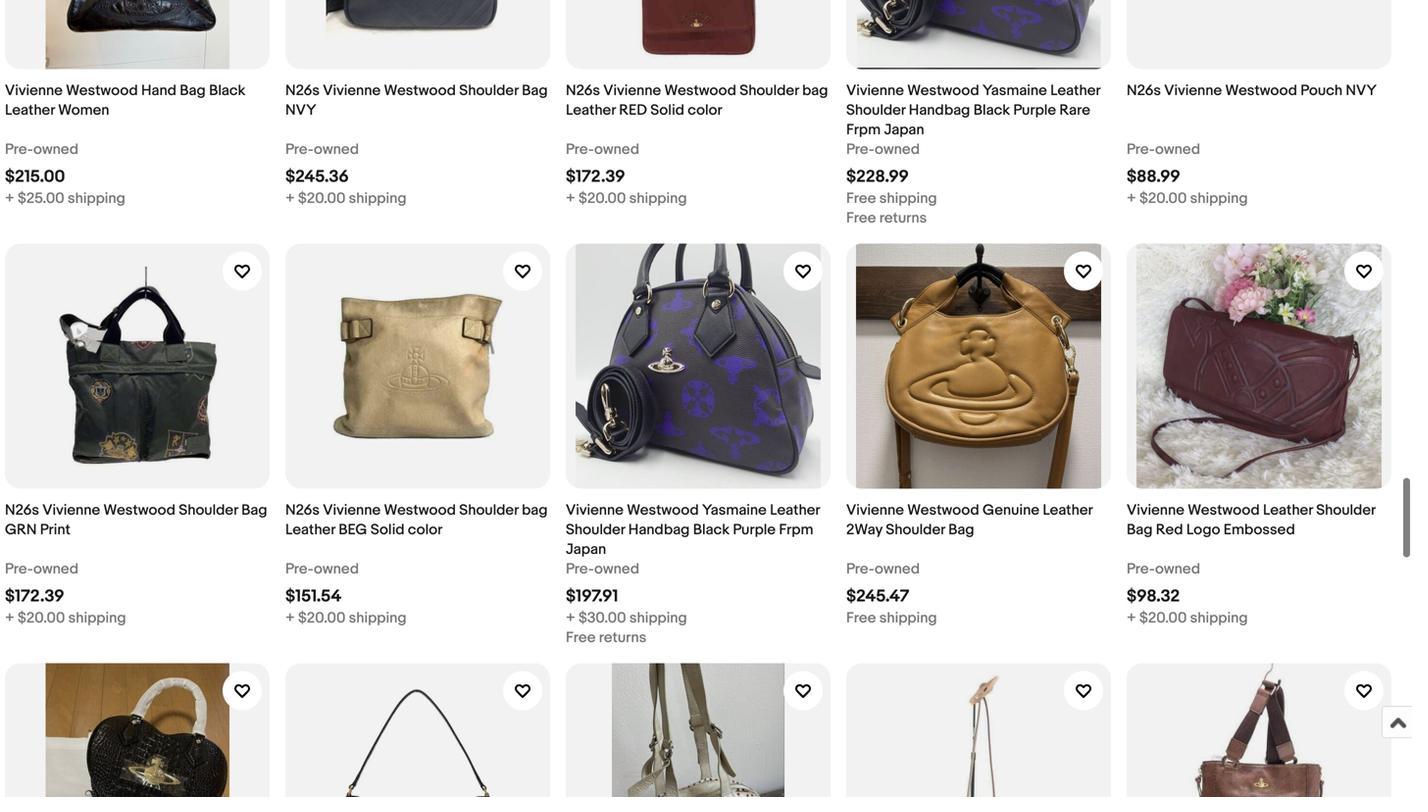 Task type: describe. For each thing, give the bounding box(es) containing it.
purple for $197.91
[[733, 522, 776, 539]]

leather inside vivienne westwood yasmaine leather shoulder handbag black purple frpm japan pre-owned $197.91 + $30.00 shipping free returns
[[770, 502, 820, 520]]

$20.00 for vivienne westwood leather shoulder bag red logo embossed
[[1140, 610, 1188, 627]]

+ inside vivienne westwood yasmaine leather shoulder handbag black purple frpm japan pre-owned $197.91 + $30.00 shipping free returns
[[566, 610, 576, 627]]

pre- for n26s vivienne westwood shoulder bag nvy
[[286, 141, 314, 158]]

shoulder inside n26s vivienne westwood shoulder bag grn print
[[179, 502, 238, 520]]

$25.00
[[18, 190, 64, 208]]

vivienne inside n26s vivienne westwood shoulder bag leather red solid color
[[604, 82, 661, 100]]

pre-owned text field for vivienne westwood yasmaine leather shoulder handbag black purple frpm japan
[[566, 560, 640, 579]]

$20.00 for n26s vivienne westwood shoulder bag leather red solid color
[[579, 190, 626, 208]]

pre-owned text field for $151.54
[[286, 560, 359, 579]]

$245.36 text field
[[286, 167, 349, 187]]

beg
[[339, 522, 367, 539]]

shoulder inside vivienne westwood yasmaine leather shoulder handbag black purple rare frpm japan pre-owned $228.99 free shipping free returns
[[847, 102, 906, 119]]

print
[[40, 522, 70, 539]]

free inside pre-owned $245.47 free shipping
[[847, 610, 877, 627]]

westwood inside n26s vivienne westwood shoulder bag leather red solid color
[[665, 82, 737, 100]]

shipping for n26s vivienne westwood shoulder bag grn print
[[68, 610, 126, 627]]

vivienne inside the vivienne westwood genuine leather 2way shoulder bag
[[847, 502, 905, 520]]

pre-owned $98.32 + $20.00 shipping
[[1127, 561, 1249, 627]]

$215.00
[[5, 167, 65, 187]]

returns for $197.91
[[599, 629, 647, 647]]

leather inside n26s vivienne westwood shoulder bag leather red solid color
[[566, 102, 616, 119]]

free shipping text field for $245.47
[[847, 609, 938, 628]]

$20.00 for n26s vivienne westwood pouch nvy
[[1140, 190, 1188, 208]]

owned inside vivienne westwood yasmaine leather shoulder handbag black purple frpm japan pre-owned $197.91 + $30.00 shipping free returns
[[595, 561, 640, 578]]

+ for n26s vivienne westwood shoulder bag nvy
[[286, 190, 295, 208]]

black for $228.99
[[974, 102, 1011, 119]]

shoulder inside n26s vivienne westwood shoulder bag leather red solid color
[[740, 82, 799, 100]]

vivienne westwood leather shoulder bag red logo embossed
[[1127, 502, 1376, 539]]

frpm inside vivienne westwood yasmaine leather shoulder handbag black purple rare frpm japan pre-owned $228.99 free shipping free returns
[[847, 121, 881, 139]]

shoulder inside n26s vivienne westwood shoulder bag leather beg solid color
[[459, 502, 519, 520]]

shipping for n26s vivienne westwood shoulder bag nvy
[[349, 190, 407, 208]]

purple for owned
[[1014, 102, 1057, 119]]

shipping inside vivienne westwood yasmaine leather shoulder handbag black purple frpm japan pre-owned $197.91 + $30.00 shipping free returns
[[630, 610, 688, 627]]

n26s for n26s vivienne westwood shoulder bag leather red solid color
[[566, 82, 600, 100]]

pre- for vivienne westwood hand bag black leather women
[[5, 141, 33, 158]]

+ $30.00 shipping text field
[[566, 609, 688, 628]]

westwood inside n26s vivienne westwood shoulder bag grn print
[[104, 502, 176, 520]]

leather inside vivienne westwood hand bag black leather women
[[5, 102, 55, 119]]

vivienne inside vivienne westwood yasmaine leather shoulder handbag black purple frpm japan pre-owned $197.91 + $30.00 shipping free returns
[[566, 502, 624, 520]]

n26s for n26s vivienne westwood shoulder bag grn print
[[5, 502, 39, 520]]

n26s vivienne westwood pouch nvy
[[1127, 82, 1378, 100]]

bag for $245.36
[[522, 82, 548, 100]]

pre-owned $215.00 + $25.00 shipping
[[5, 141, 125, 208]]

n26s vivienne westwood shoulder bag leather red solid color
[[566, 82, 829, 119]]

shipping for vivienne westwood leather shoulder bag red logo embossed
[[1191, 610, 1249, 627]]

leather inside the vivienne westwood genuine leather 2way shoulder bag
[[1043, 502, 1093, 520]]

2way
[[847, 522, 883, 539]]

pre-owned $172.39 + $20.00 shipping for red
[[566, 141, 687, 208]]

pre-owned text field for $245.47
[[847, 560, 920, 579]]

red
[[1157, 522, 1184, 539]]

$215.00 text field
[[5, 167, 65, 187]]

yasmaine for owned
[[983, 82, 1048, 100]]

shoulder inside the 'vivienne westwood leather shoulder bag red logo embossed'
[[1317, 502, 1376, 520]]

handbag for $197.91
[[629, 522, 690, 539]]

vivienne inside n26s vivienne westwood shoulder bag grn print
[[42, 502, 100, 520]]

westwood inside the 'vivienne westwood leather shoulder bag red logo embossed'
[[1188, 502, 1260, 520]]

vivienne inside the 'vivienne westwood leather shoulder bag red logo embossed'
[[1127, 502, 1185, 520]]

shipping for n26s vivienne westwood pouch nvy
[[1191, 190, 1249, 208]]

+ $20.00 shipping text field for $98.32
[[1127, 609, 1249, 628]]

black inside vivienne westwood hand bag black leather women
[[209, 82, 246, 100]]

shipping for vivienne westwood hand bag black leather women
[[68, 190, 125, 208]]

$172.39 text field for leather
[[566, 167, 626, 187]]

bag for $172.39
[[803, 82, 829, 100]]

+ $25.00 shipping text field
[[5, 189, 125, 209]]

black for $197.91
[[693, 522, 730, 539]]

+ $20.00 shipping text field
[[566, 189, 687, 209]]

+ for vivienne westwood leather shoulder bag red logo embossed
[[1127, 610, 1137, 627]]

n26s for n26s vivienne westwood shoulder bag leather beg solid color
[[286, 502, 320, 520]]

$30.00
[[579, 610, 627, 627]]

shoulder inside the vivienne westwood genuine leather 2way shoulder bag
[[886, 522, 946, 539]]

vivienne inside n26s vivienne westwood shoulder bag nvy
[[323, 82, 381, 100]]

pre- for n26s vivienne westwood shoulder bag leather red solid color
[[566, 141, 595, 158]]

n26s vivienne westwood shoulder bag leather beg solid color
[[286, 502, 548, 539]]

+ $20.00 shipping text field for $245.36
[[286, 189, 407, 209]]

rare
[[1060, 102, 1091, 119]]

$197.91
[[566, 587, 619, 607]]

pre-owned text field for vivienne westwood yasmaine leather shoulder handbag black purple rare frpm japan
[[847, 140, 920, 159]]

pre-owned text field for n26s vivienne westwood shoulder bag nvy
[[286, 140, 359, 159]]

$20.00 for n26s vivienne westwood shoulder bag leather beg solid color
[[298, 610, 346, 627]]

pre- for n26s vivienne westwood shoulder bag leather beg solid color
[[286, 561, 314, 578]]

shipping for n26s vivienne westwood shoulder bag leather beg solid color
[[349, 610, 407, 627]]

westwood inside the vivienne westwood genuine leather 2way shoulder bag
[[908, 502, 980, 520]]

+ $20.00 shipping text field for $151.54
[[286, 609, 407, 628]]

embossed
[[1224, 522, 1296, 539]]



Task type: locate. For each thing, give the bounding box(es) containing it.
0 horizontal spatial $172.39
[[5, 587, 64, 607]]

vivienne
[[5, 82, 63, 100], [323, 82, 381, 100], [604, 82, 661, 100], [847, 82, 905, 100], [1165, 82, 1223, 100], [42, 502, 100, 520], [323, 502, 381, 520], [566, 502, 624, 520], [847, 502, 905, 520], [1127, 502, 1185, 520]]

pre- down grn
[[5, 561, 33, 578]]

japan
[[884, 121, 925, 139], [566, 541, 607, 559]]

n26s vivienne westwood shoulder bag grn print
[[5, 502, 267, 539]]

n26s inside n26s vivienne westwood shoulder bag nvy
[[286, 82, 320, 100]]

color inside n26s vivienne westwood shoulder bag leather beg solid color
[[408, 522, 443, 539]]

pre- up + $20.00 shipping text box
[[566, 141, 595, 158]]

pre- up "$215.00"
[[5, 141, 33, 158]]

returns for $228.99
[[880, 209, 927, 227]]

$20.00 down $245.36
[[298, 190, 346, 208]]

bag
[[180, 82, 206, 100], [522, 82, 548, 100], [241, 502, 267, 520], [949, 522, 975, 539], [1127, 522, 1153, 539]]

0 horizontal spatial nvy
[[286, 102, 317, 119]]

free shipping text field for $228.99
[[847, 189, 938, 209]]

0 horizontal spatial returns
[[599, 629, 647, 647]]

$20.00 down $151.54 text box
[[298, 610, 346, 627]]

0 vertical spatial purple
[[1014, 102, 1057, 119]]

handbag inside vivienne westwood yasmaine leather shoulder handbag black purple frpm japan pre-owned $197.91 + $30.00 shipping free returns
[[629, 522, 690, 539]]

solid inside n26s vivienne westwood shoulder bag leather beg solid color
[[371, 522, 405, 539]]

solid for $151.54
[[371, 522, 405, 539]]

1 horizontal spatial handbag
[[909, 102, 971, 119]]

$20.00 down '$88.99'
[[1140, 190, 1188, 208]]

color for $151.54
[[408, 522, 443, 539]]

pre- for vivienne westwood genuine leather 2way shoulder bag
[[847, 561, 875, 578]]

1 vertical spatial nvy
[[286, 102, 317, 119]]

nvy inside n26s vivienne westwood shoulder bag nvy
[[286, 102, 317, 119]]

shoulder inside vivienne westwood yasmaine leather shoulder handbag black purple frpm japan pre-owned $197.91 + $30.00 shipping free returns
[[566, 522, 625, 539]]

pre-owned text field up "$215.00"
[[5, 140, 78, 159]]

1 vertical spatial pre-owned $172.39 + $20.00 shipping
[[5, 561, 126, 627]]

1 vertical spatial solid
[[371, 522, 405, 539]]

pre- inside pre-owned $215.00 + $25.00 shipping
[[5, 141, 33, 158]]

1 horizontal spatial $172.39
[[566, 167, 626, 187]]

bag for $98.32
[[1127, 522, 1153, 539]]

$172.39 text field for grn
[[5, 587, 64, 607]]

bag inside the 'vivienne westwood leather shoulder bag red logo embossed'
[[1127, 522, 1153, 539]]

pre-owned text field up '$245.47'
[[847, 560, 920, 579]]

$197.91 text field
[[566, 587, 619, 607]]

0 vertical spatial solid
[[651, 102, 685, 119]]

purple inside vivienne westwood yasmaine leather shoulder handbag black purple frpm japan pre-owned $197.91 + $30.00 shipping free returns
[[733, 522, 776, 539]]

+
[[5, 190, 14, 208], [286, 190, 295, 208], [566, 190, 576, 208], [1127, 190, 1137, 208], [5, 610, 14, 627], [286, 610, 295, 627], [566, 610, 576, 627], [1127, 610, 1137, 627]]

pre-owned text field up $245.36
[[286, 140, 359, 159]]

free inside vivienne westwood yasmaine leather shoulder handbag black purple frpm japan pre-owned $197.91 + $30.00 shipping free returns
[[566, 629, 596, 647]]

grn
[[5, 522, 37, 539]]

westwood inside n26s vivienne westwood shoulder bag nvy
[[384, 82, 456, 100]]

vivienne westwood yasmaine leather shoulder handbag black purple rare frpm japan pre-owned $228.99 free shipping free returns
[[847, 82, 1101, 227]]

1 horizontal spatial japan
[[884, 121, 925, 139]]

0 vertical spatial nvy
[[1347, 82, 1378, 100]]

+ $20.00 shipping text field down $88.99 text box
[[1127, 189, 1249, 209]]

shipping inside pre-owned $245.36 + $20.00 shipping
[[349, 190, 407, 208]]

$172.39 for grn
[[5, 587, 64, 607]]

shipping inside pre-owned $245.47 free shipping
[[880, 610, 938, 627]]

bag inside n26s vivienne westwood shoulder bag nvy
[[522, 82, 548, 100]]

returns down $228.99 text box
[[880, 209, 927, 227]]

owned up $228.99 text box
[[875, 141, 920, 158]]

0 horizontal spatial yasmaine
[[703, 502, 767, 520]]

pre-owned text field up $98.32
[[1127, 560, 1201, 579]]

0 vertical spatial $172.39 text field
[[566, 167, 626, 187]]

returns
[[880, 209, 927, 227], [599, 629, 647, 647]]

0 horizontal spatial pre-owned $172.39 + $20.00 shipping
[[5, 561, 126, 627]]

vivienne inside vivienne westwood yasmaine leather shoulder handbag black purple rare frpm japan pre-owned $228.99 free shipping free returns
[[847, 82, 905, 100]]

free
[[847, 190, 877, 208], [847, 209, 877, 227], [847, 610, 877, 627], [566, 629, 596, 647]]

+ inside pre-owned $215.00 + $25.00 shipping
[[5, 190, 14, 208]]

solid for $172.39
[[651, 102, 685, 119]]

owned up $98.32 text field
[[1156, 561, 1201, 578]]

shoulder
[[459, 82, 519, 100], [740, 82, 799, 100], [847, 102, 906, 119], [179, 502, 238, 520], [459, 502, 519, 520], [1317, 502, 1376, 520], [566, 522, 625, 539], [886, 522, 946, 539]]

free shipping text field down '$245.47'
[[847, 609, 938, 628]]

yasmaine
[[983, 82, 1048, 100], [703, 502, 767, 520]]

handbag inside vivienne westwood yasmaine leather shoulder handbag black purple rare frpm japan pre-owned $228.99 free shipping free returns
[[909, 102, 971, 119]]

shoulder inside n26s vivienne westwood shoulder bag nvy
[[459, 82, 519, 100]]

+ $20.00 shipping text field down $245.36 text box
[[286, 189, 407, 209]]

0 horizontal spatial free returns text field
[[566, 628, 647, 648]]

1 vertical spatial returns
[[599, 629, 647, 647]]

0 vertical spatial returns
[[880, 209, 927, 227]]

bag inside n26s vivienne westwood shoulder bag leather beg solid color
[[522, 502, 548, 520]]

$151.54
[[286, 587, 342, 607]]

owned up $245.36 text box
[[314, 141, 359, 158]]

0 horizontal spatial black
[[209, 82, 246, 100]]

yasmaine inside vivienne westwood yasmaine leather shoulder handbag black purple frpm japan pre-owned $197.91 + $30.00 shipping free returns
[[703, 502, 767, 520]]

frpm up $228.99
[[847, 121, 881, 139]]

1 vertical spatial free returns text field
[[566, 628, 647, 648]]

handbag up $228.99
[[909, 102, 971, 119]]

1 horizontal spatial purple
[[1014, 102, 1057, 119]]

0 vertical spatial handbag
[[909, 102, 971, 119]]

$98.32
[[1127, 587, 1181, 607]]

$20.00 for n26s vivienne westwood shoulder bag nvy
[[298, 190, 346, 208]]

n26s inside n26s vivienne westwood shoulder bag grn print
[[5, 502, 39, 520]]

pre-owned $172.39 + $20.00 shipping for print
[[5, 561, 126, 627]]

westwood inside vivienne westwood yasmaine leather shoulder handbag black purple rare frpm japan pre-owned $228.99 free shipping free returns
[[908, 82, 980, 100]]

+ $20.00 shipping text field
[[286, 189, 407, 209], [1127, 189, 1249, 209], [5, 609, 126, 628], [286, 609, 407, 628], [1127, 609, 1249, 628]]

pre- for n26s vivienne westwood shoulder bag grn print
[[5, 561, 33, 578]]

0 horizontal spatial purple
[[733, 522, 776, 539]]

pre- up $228.99
[[847, 141, 875, 158]]

pre- up $245.36
[[286, 141, 314, 158]]

$20.00 inside pre-owned $245.36 + $20.00 shipping
[[298, 190, 346, 208]]

pre- inside vivienne westwood yasmaine leather shoulder handbag black purple frpm japan pre-owned $197.91 + $30.00 shipping free returns
[[566, 561, 595, 578]]

1 horizontal spatial bag
[[803, 82, 829, 100]]

vivienne up women
[[5, 82, 63, 100]]

owned inside pre-owned $151.54 + $20.00 shipping
[[314, 561, 359, 578]]

owned up '$245.47'
[[875, 561, 920, 578]]

n26s inside n26s vivienne westwood shoulder bag leather beg solid color
[[286, 502, 320, 520]]

leather
[[1051, 82, 1101, 100], [5, 102, 55, 119], [566, 102, 616, 119], [770, 502, 820, 520], [1043, 502, 1093, 520], [1264, 502, 1314, 520], [286, 522, 335, 539]]

0 horizontal spatial solid
[[371, 522, 405, 539]]

0 vertical spatial $172.39
[[566, 167, 626, 187]]

free shipping text field down $228.99 text box
[[847, 189, 938, 209]]

$98.32 text field
[[1127, 587, 1181, 607]]

owned for n26s vivienne westwood shoulder bag grn print
[[33, 561, 78, 578]]

vivienne westwood yasmaine leather shoulder handbag black purple frpm japan pre-owned $197.91 + $30.00 shipping free returns
[[566, 502, 820, 647]]

owned for n26s vivienne westwood shoulder bag leather red solid color
[[595, 141, 640, 158]]

returns inside vivienne westwood yasmaine leather shoulder handbag black purple frpm japan pre-owned $197.91 + $30.00 shipping free returns
[[599, 629, 647, 647]]

bag for $151.54
[[522, 502, 548, 520]]

owned inside pre-owned $215.00 + $25.00 shipping
[[33, 141, 78, 158]]

logo
[[1187, 522, 1221, 539]]

pre-owned text field for $98.32
[[1127, 560, 1201, 579]]

1 horizontal spatial black
[[693, 522, 730, 539]]

$20.00 inside pre-owned $151.54 + $20.00 shipping
[[298, 610, 346, 627]]

+ inside pre-owned $245.36 + $20.00 shipping
[[286, 190, 295, 208]]

japan up $197.91 'text box'
[[566, 541, 607, 559]]

pre- inside pre-owned $245.36 + $20.00 shipping
[[286, 141, 314, 158]]

pre- up '$88.99'
[[1127, 141, 1156, 158]]

0 vertical spatial black
[[209, 82, 246, 100]]

Pre-owned text field
[[286, 140, 359, 159], [566, 140, 640, 159], [847, 140, 920, 159], [5, 560, 78, 579], [566, 560, 640, 579]]

hand
[[141, 82, 177, 100]]

returns down + $30.00 shipping text field
[[599, 629, 647, 647]]

+ for n26s vivienne westwood shoulder bag leather beg solid color
[[286, 610, 295, 627]]

free returns text field down $30.00
[[566, 628, 647, 648]]

1 vertical spatial yasmaine
[[703, 502, 767, 520]]

0 vertical spatial free returns text field
[[847, 209, 927, 228]]

frpm inside vivienne westwood yasmaine leather shoulder handbag black purple frpm japan pre-owned $197.91 + $30.00 shipping free returns
[[779, 522, 814, 539]]

bag inside n26s vivienne westwood shoulder bag leather red solid color
[[803, 82, 829, 100]]

vivienne up print at left bottom
[[42, 502, 100, 520]]

owned inside pre-owned $98.32 + $20.00 shipping
[[1156, 561, 1201, 578]]

$20.00 for n26s vivienne westwood shoulder bag grn print
[[18, 610, 65, 627]]

owned up $151.54
[[314, 561, 359, 578]]

pre-owned text field down print at left bottom
[[5, 560, 78, 579]]

vivienne westwood hand bag black leather women
[[5, 82, 246, 119]]

$20.00 inside pre-owned $98.32 + $20.00 shipping
[[1140, 610, 1188, 627]]

1 horizontal spatial yasmaine
[[983, 82, 1048, 100]]

returns inside vivienne westwood yasmaine leather shoulder handbag black purple rare frpm japan pre-owned $228.99 free shipping free returns
[[880, 209, 927, 227]]

owned inside pre-owned $245.36 + $20.00 shipping
[[314, 141, 359, 158]]

1 horizontal spatial frpm
[[847, 121, 881, 139]]

bag inside n26s vivienne westwood shoulder bag grn print
[[241, 502, 267, 520]]

pre- up $197.91 'text box'
[[566, 561, 595, 578]]

0 horizontal spatial frpm
[[779, 522, 814, 539]]

nvy up $245.36
[[286, 102, 317, 119]]

owned inside pre-owned $245.47 free shipping
[[875, 561, 920, 578]]

+ for n26s vivienne westwood pouch nvy
[[1127, 190, 1137, 208]]

vivienne westwood genuine leather 2way shoulder bag
[[847, 502, 1093, 539]]

purple inside vivienne westwood yasmaine leather shoulder handbag black purple rare frpm japan pre-owned $228.99 free shipping free returns
[[1014, 102, 1057, 119]]

$172.39 for leather
[[566, 167, 626, 187]]

$172.39 up + $20.00 shipping text box
[[566, 167, 626, 187]]

color right beg
[[408, 522, 443, 539]]

japan up $228.99 text box
[[884, 121, 925, 139]]

owned down red
[[595, 141, 640, 158]]

+ $20.00 shipping text field down $98.32
[[1127, 609, 1249, 628]]

n26s inside n26s vivienne westwood shoulder bag leather red solid color
[[566, 82, 600, 100]]

2 vertical spatial black
[[693, 522, 730, 539]]

vivienne up beg
[[323, 502, 381, 520]]

leather inside vivienne westwood yasmaine leather shoulder handbag black purple rare frpm japan pre-owned $228.99 free shipping free returns
[[1051, 82, 1101, 100]]

color
[[688, 102, 723, 119], [408, 522, 443, 539]]

westwood inside vivienne westwood yasmaine leather shoulder handbag black purple frpm japan pre-owned $197.91 + $30.00 shipping free returns
[[627, 502, 699, 520]]

1 vertical spatial $172.39
[[5, 587, 64, 607]]

bag inside vivienne westwood hand bag black leather women
[[180, 82, 206, 100]]

$88.99 text field
[[1127, 167, 1181, 187]]

0 horizontal spatial $172.39 text field
[[5, 587, 64, 607]]

pre-owned $88.99 + $20.00 shipping
[[1127, 141, 1249, 208]]

shipping inside vivienne westwood yasmaine leather shoulder handbag black purple rare frpm japan pre-owned $228.99 free shipping free returns
[[880, 190, 938, 208]]

1 vertical spatial japan
[[566, 541, 607, 559]]

leather inside n26s vivienne westwood shoulder bag leather beg solid color
[[286, 522, 335, 539]]

solid inside n26s vivienne westwood shoulder bag leather red solid color
[[651, 102, 685, 119]]

pre-owned $172.39 + $20.00 shipping down print at left bottom
[[5, 561, 126, 627]]

0 horizontal spatial color
[[408, 522, 443, 539]]

1 vertical spatial purple
[[733, 522, 776, 539]]

leather inside the 'vivienne westwood leather shoulder bag red logo embossed'
[[1264, 502, 1314, 520]]

owned down print at left bottom
[[33, 561, 78, 578]]

$20.00 down print at left bottom
[[18, 610, 65, 627]]

nvy
[[1347, 82, 1378, 100], [286, 102, 317, 119]]

black
[[209, 82, 246, 100], [974, 102, 1011, 119], [693, 522, 730, 539]]

0 vertical spatial color
[[688, 102, 723, 119]]

1 vertical spatial $172.39 text field
[[5, 587, 64, 607]]

Free returns text field
[[847, 209, 927, 228], [566, 628, 647, 648]]

bag for $172.39
[[241, 502, 267, 520]]

pre-owned text field up $197.91 'text box'
[[566, 560, 640, 579]]

vivienne up $197.91
[[566, 502, 624, 520]]

1 horizontal spatial color
[[688, 102, 723, 119]]

$245.36
[[286, 167, 349, 187]]

1 vertical spatial bag
[[522, 502, 548, 520]]

pre-owned text field down red
[[566, 140, 640, 159]]

owned for vivienne westwood hand bag black leather women
[[33, 141, 78, 158]]

0 vertical spatial frpm
[[847, 121, 881, 139]]

pre-owned $172.39 + $20.00 shipping down red
[[566, 141, 687, 208]]

pre- inside pre-owned $245.47 free shipping
[[847, 561, 875, 578]]

+ $20.00 shipping text field for $172.39
[[5, 609, 126, 628]]

+ inside pre-owned $88.99 + $20.00 shipping
[[1127, 190, 1137, 208]]

red
[[619, 102, 647, 119]]

handbag up + $30.00 shipping text field
[[629, 522, 690, 539]]

vivienne up pre-owned $245.36 + $20.00 shipping
[[323, 82, 381, 100]]

0 vertical spatial japan
[[884, 121, 925, 139]]

pre-owned $151.54 + $20.00 shipping
[[286, 561, 407, 627]]

$172.39 text field up + $20.00 shipping text box
[[566, 167, 626, 187]]

shipping inside pre-owned $98.32 + $20.00 shipping
[[1191, 610, 1249, 627]]

Pre-owned text field
[[5, 140, 78, 159], [1127, 140, 1201, 159], [286, 560, 359, 579], [847, 560, 920, 579], [1127, 560, 1201, 579]]

1 horizontal spatial $172.39 text field
[[566, 167, 626, 187]]

shipping inside pre-owned $88.99 + $20.00 shipping
[[1191, 190, 1249, 208]]

pre-owned text field for $215.00
[[5, 140, 78, 159]]

yasmaine for $197.91
[[703, 502, 767, 520]]

+ for n26s vivienne westwood shoulder bag leather red solid color
[[566, 190, 576, 208]]

1 vertical spatial color
[[408, 522, 443, 539]]

owned inside pre-owned $88.99 + $20.00 shipping
[[1156, 141, 1201, 158]]

n26s vivienne westwood shoulder bag nvy
[[286, 82, 548, 119]]

0 vertical spatial yasmaine
[[983, 82, 1048, 100]]

handbag
[[909, 102, 971, 119], [629, 522, 690, 539]]

vivienne up the red on the bottom right of the page
[[1127, 502, 1185, 520]]

shipping inside pre-owned $151.54 + $20.00 shipping
[[349, 610, 407, 627]]

pre- inside vivienne westwood yasmaine leather shoulder handbag black purple rare frpm japan pre-owned $228.99 free shipping free returns
[[847, 141, 875, 158]]

black inside vivienne westwood yasmaine leather shoulder handbag black purple rare frpm japan pre-owned $228.99 free shipping free returns
[[974, 102, 1011, 119]]

pouch
[[1301, 82, 1343, 100]]

color right red
[[688, 102, 723, 119]]

$228.99 text field
[[847, 167, 909, 187]]

$172.39 text field down grn
[[5, 587, 64, 607]]

handbag for owned
[[909, 102, 971, 119]]

owned for vivienne westwood genuine leather 2way shoulder bag
[[875, 561, 920, 578]]

0 vertical spatial bag
[[803, 82, 829, 100]]

pre- inside pre-owned $151.54 + $20.00 shipping
[[286, 561, 314, 578]]

+ for n26s vivienne westwood shoulder bag grn print
[[5, 610, 14, 627]]

1 vertical spatial handbag
[[629, 522, 690, 539]]

$151.54 text field
[[286, 587, 342, 607]]

shipping inside pre-owned $215.00 + $25.00 shipping
[[68, 190, 125, 208]]

vivienne up red
[[604, 82, 661, 100]]

$20.00 down red
[[579, 190, 626, 208]]

1 vertical spatial frpm
[[779, 522, 814, 539]]

n26s for n26s vivienne westwood pouch nvy
[[1127, 82, 1162, 100]]

owned up $215.00 text box
[[33, 141, 78, 158]]

women
[[58, 102, 109, 119]]

Free shipping text field
[[847, 189, 938, 209], [847, 609, 938, 628]]

$20.00
[[298, 190, 346, 208], [579, 190, 626, 208], [1140, 190, 1188, 208], [18, 610, 65, 627], [298, 610, 346, 627], [1140, 610, 1188, 627]]

2 free shipping text field from the top
[[847, 609, 938, 628]]

pre- up $245.47 text field on the bottom of the page
[[847, 561, 875, 578]]

owned for n26s vivienne westwood shoulder bag leather beg solid color
[[314, 561, 359, 578]]

0 vertical spatial free shipping text field
[[847, 189, 938, 209]]

free returns text field for $228.99
[[847, 209, 927, 228]]

0 horizontal spatial japan
[[566, 541, 607, 559]]

pre-owned text field for $88.99
[[1127, 140, 1201, 159]]

owned up $88.99 text box
[[1156, 141, 1201, 158]]

pre-owned $172.39 + $20.00 shipping
[[566, 141, 687, 208], [5, 561, 126, 627]]

1 vertical spatial free shipping text field
[[847, 609, 938, 628]]

$172.39 text field
[[566, 167, 626, 187], [5, 587, 64, 607]]

pre- for vivienne westwood leather shoulder bag red logo embossed
[[1127, 561, 1156, 578]]

pre-owned $245.47 free shipping
[[847, 561, 938, 627]]

1 horizontal spatial solid
[[651, 102, 685, 119]]

frpm
[[847, 121, 881, 139], [779, 522, 814, 539]]

japan inside vivienne westwood yasmaine leather shoulder handbag black purple frpm japan pre-owned $197.91 + $30.00 shipping free returns
[[566, 541, 607, 559]]

nvy right pouch
[[1347, 82, 1378, 100]]

pre- inside pre-owned $98.32 + $20.00 shipping
[[1127, 561, 1156, 578]]

n26s
[[286, 82, 320, 100], [566, 82, 600, 100], [1127, 82, 1162, 100], [5, 502, 39, 520], [286, 502, 320, 520]]

$88.99
[[1127, 167, 1181, 187]]

$245.47 text field
[[847, 587, 910, 607]]

pre-owned text field up '$88.99'
[[1127, 140, 1201, 159]]

owned for vivienne westwood leather shoulder bag red logo embossed
[[1156, 561, 1201, 578]]

1 horizontal spatial free returns text field
[[847, 209, 927, 228]]

shipping for n26s vivienne westwood shoulder bag leather red solid color
[[630, 190, 687, 208]]

+ $20.00 shipping text field down $151.54
[[286, 609, 407, 628]]

0 horizontal spatial handbag
[[629, 522, 690, 539]]

1 horizontal spatial pre-owned $172.39 + $20.00 shipping
[[566, 141, 687, 208]]

bag inside the vivienne westwood genuine leather 2way shoulder bag
[[949, 522, 975, 539]]

pre-
[[5, 141, 33, 158], [286, 141, 314, 158], [566, 141, 595, 158], [847, 141, 875, 158], [1127, 141, 1156, 158], [5, 561, 33, 578], [286, 561, 314, 578], [566, 561, 595, 578], [847, 561, 875, 578], [1127, 561, 1156, 578]]

color for $172.39
[[688, 102, 723, 119]]

1 free shipping text field from the top
[[847, 189, 938, 209]]

pre-owned text field for n26s vivienne westwood shoulder bag grn print
[[5, 560, 78, 579]]

color inside n26s vivienne westwood shoulder bag leather red solid color
[[688, 102, 723, 119]]

+ for vivienne westwood hand bag black leather women
[[5, 190, 14, 208]]

owned for n26s vivienne westwood shoulder bag nvy
[[314, 141, 359, 158]]

westwood inside vivienne westwood hand bag black leather women
[[66, 82, 138, 100]]

+ $20.00 shipping text field for $88.99
[[1127, 189, 1249, 209]]

0 vertical spatial pre-owned $172.39 + $20.00 shipping
[[566, 141, 687, 208]]

purple
[[1014, 102, 1057, 119], [733, 522, 776, 539]]

$20.00 down $98.32
[[1140, 610, 1188, 627]]

black inside vivienne westwood yasmaine leather shoulder handbag black purple frpm japan pre-owned $197.91 + $30.00 shipping free returns
[[693, 522, 730, 539]]

bag
[[803, 82, 829, 100], [522, 502, 548, 520]]

westwood
[[66, 82, 138, 100], [384, 82, 456, 100], [665, 82, 737, 100], [908, 82, 980, 100], [1226, 82, 1298, 100], [104, 502, 176, 520], [384, 502, 456, 520], [627, 502, 699, 520], [908, 502, 980, 520], [1188, 502, 1260, 520]]

1 horizontal spatial nvy
[[1347, 82, 1378, 100]]

pre-owned text field for n26s vivienne westwood shoulder bag leather red solid color
[[566, 140, 640, 159]]

solid right red
[[651, 102, 685, 119]]

vivienne up pre-owned $88.99 + $20.00 shipping
[[1165, 82, 1223, 100]]

0 horizontal spatial bag
[[522, 502, 548, 520]]

free returns text field down $228.99
[[847, 209, 927, 228]]

japan inside vivienne westwood yasmaine leather shoulder handbag black purple rare frpm japan pre-owned $228.99 free shipping free returns
[[884, 121, 925, 139]]

vivienne inside vivienne westwood hand bag black leather women
[[5, 82, 63, 100]]

pre- up $151.54 text box
[[286, 561, 314, 578]]

$172.39 down grn
[[5, 587, 64, 607]]

vivienne up $228.99
[[847, 82, 905, 100]]

n26s for n26s vivienne westwood shoulder bag nvy
[[286, 82, 320, 100]]

$172.39
[[566, 167, 626, 187], [5, 587, 64, 607]]

frpm left 2way
[[779, 522, 814, 539]]

owned
[[33, 141, 78, 158], [314, 141, 359, 158], [595, 141, 640, 158], [875, 141, 920, 158], [1156, 141, 1201, 158], [33, 561, 78, 578], [314, 561, 359, 578], [595, 561, 640, 578], [875, 561, 920, 578], [1156, 561, 1201, 578]]

pre- for n26s vivienne westwood pouch nvy
[[1127, 141, 1156, 158]]

$228.99
[[847, 167, 909, 187]]

owned for n26s vivienne westwood pouch nvy
[[1156, 141, 1201, 158]]

+ inside pre-owned $151.54 + $20.00 shipping
[[286, 610, 295, 627]]

vivienne inside n26s vivienne westwood shoulder bag leather beg solid color
[[323, 502, 381, 520]]

$245.47
[[847, 587, 910, 607]]

pre-owned text field up $228.99 text box
[[847, 140, 920, 159]]

free returns text field for +
[[566, 628, 647, 648]]

2 horizontal spatial black
[[974, 102, 1011, 119]]

+ inside pre-owned $98.32 + $20.00 shipping
[[1127, 610, 1137, 627]]

yasmaine inside vivienne westwood yasmaine leather shoulder handbag black purple rare frpm japan pre-owned $228.99 free shipping free returns
[[983, 82, 1048, 100]]

solid right beg
[[371, 522, 405, 539]]

shipping
[[68, 190, 125, 208], [349, 190, 407, 208], [630, 190, 687, 208], [880, 190, 938, 208], [1191, 190, 1249, 208], [68, 610, 126, 627], [349, 610, 407, 627], [630, 610, 688, 627], [880, 610, 938, 627], [1191, 610, 1249, 627]]

westwood inside n26s vivienne westwood shoulder bag leather beg solid color
[[384, 502, 456, 520]]

pre-owned $245.36 + $20.00 shipping
[[286, 141, 407, 208]]

pre- up $98.32 text field
[[1127, 561, 1156, 578]]

1 vertical spatial black
[[974, 102, 1011, 119]]

solid
[[651, 102, 685, 119], [371, 522, 405, 539]]

1 horizontal spatial returns
[[880, 209, 927, 227]]

owned inside vivienne westwood yasmaine leather shoulder handbag black purple rare frpm japan pre-owned $228.99 free shipping free returns
[[875, 141, 920, 158]]

pre- inside pre-owned $88.99 + $20.00 shipping
[[1127, 141, 1156, 158]]

owned up $197.91 'text box'
[[595, 561, 640, 578]]

$20.00 inside pre-owned $88.99 + $20.00 shipping
[[1140, 190, 1188, 208]]

+ $20.00 shipping text field down print at left bottom
[[5, 609, 126, 628]]

genuine
[[983, 502, 1040, 520]]

pre-owned text field up $151.54 text box
[[286, 560, 359, 579]]

vivienne up 2way
[[847, 502, 905, 520]]



Task type: vqa. For each thing, say whether or not it's contained in the screenshot.
1st Shop
no



